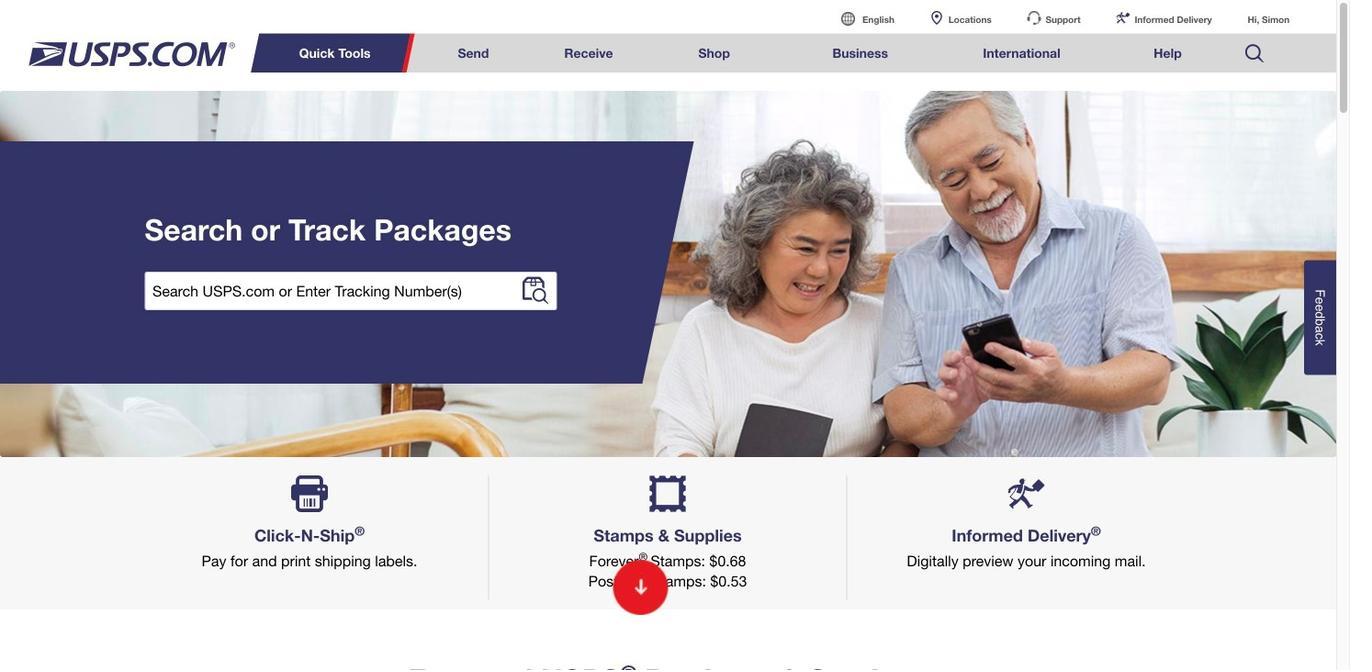 Task type: describe. For each thing, give the bounding box(es) containing it.
image of usps.com logo. image
[[28, 42, 235, 67]]



Task type: locate. For each thing, give the bounding box(es) containing it.
mail carrier icon link for informed delivery image
[[1008, 476, 1045, 513]]

None search field
[[145, 272, 1192, 311]]

printer icon link for click-n-ship image
[[291, 476, 328, 513]]

menu bar
[[261, 34, 1286, 73]]

stamp icon link for buy stamps image
[[649, 476, 686, 513]]

USPS.com Search Bar text field
[[145, 272, 512, 311]]



